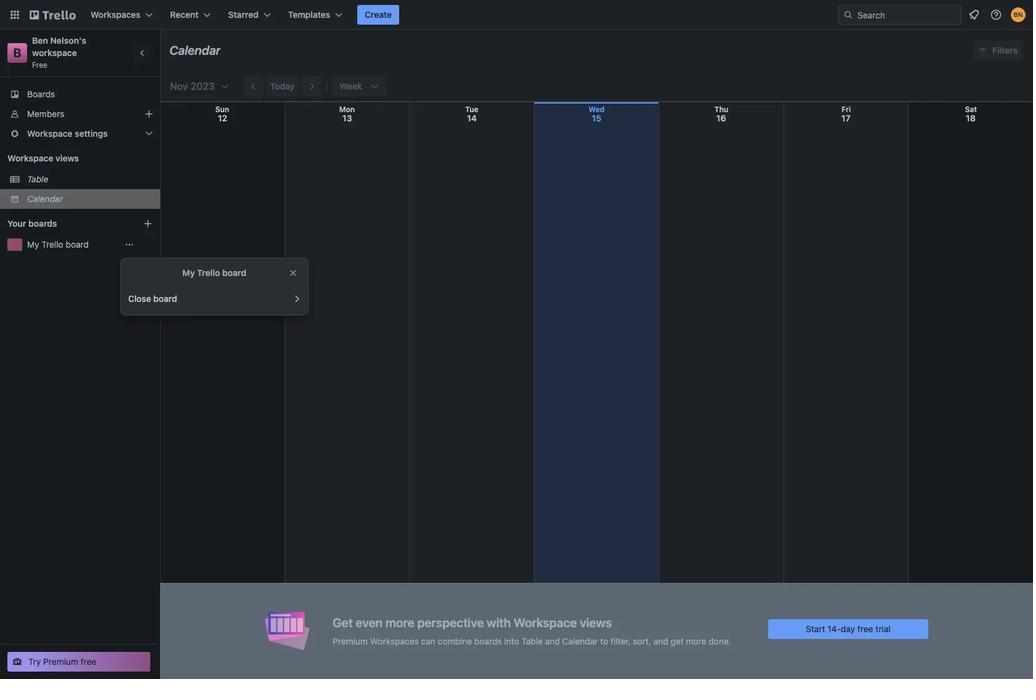 Task type: locate. For each thing, give the bounding box(es) containing it.
1 horizontal spatial trello
[[197, 268, 220, 278]]

free right try
[[81, 656, 96, 667]]

0 vertical spatial free
[[858, 623, 874, 634]]

2023
[[191, 81, 215, 92]]

0 vertical spatial my
[[27, 239, 39, 250]]

1 vertical spatial views
[[580, 615, 612, 630]]

workspaces up workspace navigation collapse icon
[[91, 9, 141, 20]]

1 horizontal spatial my trello board
[[183, 268, 246, 278]]

even
[[356, 615, 383, 630]]

0 vertical spatial calendar
[[170, 43, 221, 57]]

workspace inside dropdown button
[[27, 128, 73, 139]]

my trello board
[[27, 239, 89, 250], [183, 268, 246, 278]]

views down workspace settings
[[56, 153, 79, 163]]

recent button
[[163, 5, 218, 25]]

board inside my trello board link
[[66, 239, 89, 250]]

my
[[27, 239, 39, 250], [183, 268, 195, 278]]

calendar left to
[[563, 636, 598, 646]]

members
[[27, 108, 64, 119]]

nov 2023 button
[[165, 76, 230, 96]]

1 vertical spatial premium
[[43, 656, 78, 667]]

free
[[858, 623, 874, 634], [81, 656, 96, 667]]

calendar up your boards
[[27, 194, 63, 204]]

settings
[[75, 128, 108, 139]]

today
[[270, 81, 295, 91]]

starred
[[228, 9, 259, 20]]

sort,
[[633, 636, 652, 646]]

1 vertical spatial table
[[522, 636, 543, 646]]

trello
[[41, 239, 63, 250], [197, 268, 220, 278]]

your boards with 1 items element
[[7, 216, 125, 231]]

board up close board button
[[222, 268, 246, 278]]

search image
[[844, 10, 854, 20]]

Calendar text field
[[170, 39, 221, 62]]

workspace views
[[7, 153, 79, 163]]

my trello board down your boards with 1 items element
[[27, 239, 89, 250]]

1 vertical spatial my
[[183, 268, 195, 278]]

0 horizontal spatial premium
[[43, 656, 78, 667]]

into
[[504, 636, 519, 646]]

views
[[56, 153, 79, 163], [580, 615, 612, 630]]

filters
[[993, 45, 1018, 55]]

trello up close board button
[[197, 268, 220, 278]]

fri
[[842, 105, 851, 114]]

0 horizontal spatial my trello board
[[27, 239, 89, 250]]

and
[[545, 636, 560, 646], [654, 636, 669, 646]]

1 horizontal spatial boards
[[475, 636, 502, 646]]

18
[[966, 113, 976, 123]]

1 horizontal spatial more
[[686, 636, 707, 646]]

0 horizontal spatial calendar
[[27, 194, 63, 204]]

14-
[[828, 623, 841, 634]]

0 horizontal spatial boards
[[28, 218, 57, 229]]

try premium free button
[[7, 652, 150, 672]]

my trello board up close board button
[[183, 268, 246, 278]]

today button
[[265, 76, 300, 96]]

open information menu image
[[991, 9, 1003, 21]]

more
[[386, 615, 415, 630], [686, 636, 707, 646]]

workspace down workspace settings
[[7, 153, 53, 163]]

0 vertical spatial workspace
[[27, 128, 73, 139]]

start
[[806, 623, 826, 634]]

board inside close board button
[[153, 293, 177, 304]]

premium right try
[[43, 656, 78, 667]]

workspace settings button
[[0, 124, 160, 144]]

0 vertical spatial workspaces
[[91, 9, 141, 20]]

premium down get at the left
[[333, 636, 368, 646]]

workspace
[[27, 128, 73, 139], [7, 153, 53, 163], [514, 615, 577, 630]]

workspaces
[[91, 9, 141, 20], [370, 636, 419, 646]]

thu
[[715, 105, 729, 114]]

your
[[7, 218, 26, 229]]

nelson's
[[50, 35, 86, 46]]

1 horizontal spatial views
[[580, 615, 612, 630]]

table down 'workspace views'
[[27, 174, 48, 184]]

0 vertical spatial more
[[386, 615, 415, 630]]

done.
[[709, 636, 732, 646]]

1 vertical spatial free
[[81, 656, 96, 667]]

1 horizontal spatial free
[[858, 623, 874, 634]]

boards down with
[[475, 636, 502, 646]]

0 vertical spatial table
[[27, 174, 48, 184]]

board down your boards with 1 items element
[[66, 239, 89, 250]]

2 vertical spatial board
[[153, 293, 177, 304]]

to
[[601, 636, 609, 646]]

0 horizontal spatial and
[[545, 636, 560, 646]]

workspaces down even
[[370, 636, 419, 646]]

workspace settings
[[27, 128, 108, 139]]

get
[[333, 615, 353, 630]]

1 horizontal spatial premium
[[333, 636, 368, 646]]

0 vertical spatial trello
[[41, 239, 63, 250]]

wed
[[589, 105, 605, 114]]

week button
[[332, 76, 387, 96]]

0 horizontal spatial more
[[386, 615, 415, 630]]

0 horizontal spatial my
[[27, 239, 39, 250]]

premium
[[333, 636, 368, 646], [43, 656, 78, 667]]

tue
[[465, 105, 479, 114]]

workspace for workspace views
[[7, 153, 53, 163]]

0 horizontal spatial workspaces
[[91, 9, 141, 20]]

my down your boards
[[27, 239, 39, 250]]

get
[[671, 636, 684, 646]]

0 horizontal spatial trello
[[41, 239, 63, 250]]

workspace
[[32, 47, 77, 58]]

1 horizontal spatial my
[[183, 268, 195, 278]]

0 vertical spatial views
[[56, 153, 79, 163]]

starred button
[[221, 5, 278, 25]]

1 horizontal spatial calendar
[[170, 43, 221, 57]]

0 horizontal spatial board
[[66, 239, 89, 250]]

1 vertical spatial workspace
[[7, 153, 53, 163]]

2 and from the left
[[654, 636, 669, 646]]

1 horizontal spatial board
[[153, 293, 177, 304]]

boards right your
[[28, 218, 57, 229]]

boards inside the get even more perspective with workspace views premium workspaces can combine boards into table and calendar to filter, sort, and get more done.
[[475, 636, 502, 646]]

board right close
[[153, 293, 177, 304]]

2 vertical spatial calendar
[[563, 636, 598, 646]]

boards
[[28, 218, 57, 229], [475, 636, 502, 646]]

views up to
[[580, 615, 612, 630]]

with
[[487, 615, 511, 630]]

back to home image
[[30, 5, 76, 25]]

workspace up into
[[514, 615, 577, 630]]

1 horizontal spatial table
[[522, 636, 543, 646]]

2 horizontal spatial board
[[222, 268, 246, 278]]

and right into
[[545, 636, 560, 646]]

start 14-day free trial
[[806, 623, 891, 634]]

create button
[[358, 5, 400, 25]]

1 horizontal spatial workspaces
[[370, 636, 419, 646]]

table right into
[[522, 636, 543, 646]]

2 vertical spatial workspace
[[514, 615, 577, 630]]

workspace down members on the top
[[27, 128, 73, 139]]

0 horizontal spatial free
[[81, 656, 96, 667]]

1 vertical spatial boards
[[475, 636, 502, 646]]

close
[[128, 293, 151, 304]]

workspace navigation collapse icon image
[[134, 44, 152, 62]]

free right day
[[858, 623, 874, 634]]

board
[[66, 239, 89, 250], [222, 268, 246, 278], [153, 293, 177, 304]]

calendar down recent popup button
[[170, 43, 221, 57]]

Search field
[[854, 6, 962, 24]]

0 vertical spatial premium
[[333, 636, 368, 646]]

and left "get"
[[654, 636, 669, 646]]

trello down your boards with 1 items element
[[41, 239, 63, 250]]

close popover image
[[288, 268, 298, 278]]

2 horizontal spatial calendar
[[563, 636, 598, 646]]

my up close board button
[[183, 268, 195, 278]]

1 vertical spatial calendar
[[27, 194, 63, 204]]

calendar
[[170, 43, 221, 57], [27, 194, 63, 204], [563, 636, 598, 646]]

table
[[27, 174, 48, 184], [522, 636, 543, 646]]

perspective
[[418, 615, 484, 630]]

1 horizontal spatial and
[[654, 636, 669, 646]]

more right "get"
[[686, 636, 707, 646]]

0 vertical spatial board
[[66, 239, 89, 250]]

more right even
[[386, 615, 415, 630]]

b link
[[7, 43, 27, 63]]

1 vertical spatial trello
[[197, 268, 220, 278]]

1 vertical spatial workspaces
[[370, 636, 419, 646]]

16
[[717, 113, 727, 123]]

week
[[340, 81, 362, 91]]



Task type: describe. For each thing, give the bounding box(es) containing it.
table inside the get even more perspective with workspace views premium workspaces can combine boards into table and calendar to filter, sort, and get more done.
[[522, 636, 543, 646]]

17
[[842, 113, 851, 123]]

templates
[[288, 9, 330, 20]]

mon
[[339, 105, 355, 114]]

recent
[[170, 9, 199, 20]]

0 notifications image
[[967, 7, 982, 22]]

templates button
[[281, 5, 350, 25]]

0 vertical spatial my trello board
[[27, 239, 89, 250]]

sun
[[215, 105, 229, 114]]

filter,
[[611, 636, 631, 646]]

1 vertical spatial board
[[222, 268, 246, 278]]

1 and from the left
[[545, 636, 560, 646]]

calendar link
[[27, 193, 153, 205]]

15
[[592, 113, 602, 123]]

calendar inside the get even more perspective with workspace views premium workspaces can combine boards into table and calendar to filter, sort, and get more done.
[[563, 636, 598, 646]]

ben
[[32, 35, 48, 46]]

primary element
[[0, 0, 1034, 30]]

day
[[841, 623, 856, 634]]

try
[[28, 656, 41, 667]]

0 horizontal spatial views
[[56, 153, 79, 163]]

start 14-day free trial link
[[769, 619, 929, 639]]

b
[[13, 46, 21, 60]]

get even more perspective with workspace views premium workspaces can combine boards into table and calendar to filter, sort, and get more done.
[[333, 615, 732, 646]]

ben nelson (bennelson96) image
[[1011, 7, 1026, 22]]

nov
[[170, 81, 188, 92]]

premium inside button
[[43, 656, 78, 667]]

try premium free
[[28, 656, 96, 667]]

your boards
[[7, 218, 57, 229]]

ben nelson's workspace free
[[32, 35, 89, 70]]

can
[[421, 636, 436, 646]]

workspaces inside 'workspaces' popup button
[[91, 9, 141, 20]]

free
[[32, 60, 47, 70]]

close board
[[128, 293, 177, 304]]

boards link
[[0, 84, 160, 104]]

12
[[218, 113, 227, 123]]

table link
[[27, 173, 153, 186]]

0 horizontal spatial table
[[27, 174, 48, 184]]

add board image
[[143, 219, 153, 229]]

sat
[[966, 105, 978, 114]]

14
[[467, 113, 477, 123]]

0 vertical spatial boards
[[28, 218, 57, 229]]

my trello board link
[[27, 239, 118, 251]]

1 vertical spatial more
[[686, 636, 707, 646]]

close board button
[[121, 288, 308, 310]]

create
[[365, 9, 392, 20]]

13
[[343, 113, 352, 123]]

board actions menu image
[[125, 240, 134, 250]]

trial
[[876, 623, 891, 634]]

workspaces button
[[83, 5, 160, 25]]

boards
[[27, 89, 55, 99]]

workspace for workspace settings
[[27, 128, 73, 139]]

1 vertical spatial my trello board
[[183, 268, 246, 278]]

combine
[[438, 636, 472, 646]]

free inside button
[[81, 656, 96, 667]]

nov 2023
[[170, 81, 215, 92]]

premium inside the get even more perspective with workspace views premium workspaces can combine boards into table and calendar to filter, sort, and get more done.
[[333, 636, 368, 646]]

views inside the get even more perspective with workspace views premium workspaces can combine boards into table and calendar to filter, sort, and get more done.
[[580, 615, 612, 630]]

ben nelson's workspace link
[[32, 35, 89, 58]]

members link
[[0, 104, 160, 124]]

filters button
[[975, 41, 1022, 60]]

trello inside my trello board link
[[41, 239, 63, 250]]

workspaces inside the get even more perspective with workspace views premium workspaces can combine boards into table and calendar to filter, sort, and get more done.
[[370, 636, 419, 646]]

workspace inside the get even more perspective with workspace views premium workspaces can combine boards into table and calendar to filter, sort, and get more done.
[[514, 615, 577, 630]]



Task type: vqa. For each thing, say whether or not it's contained in the screenshot.
Due date date
no



